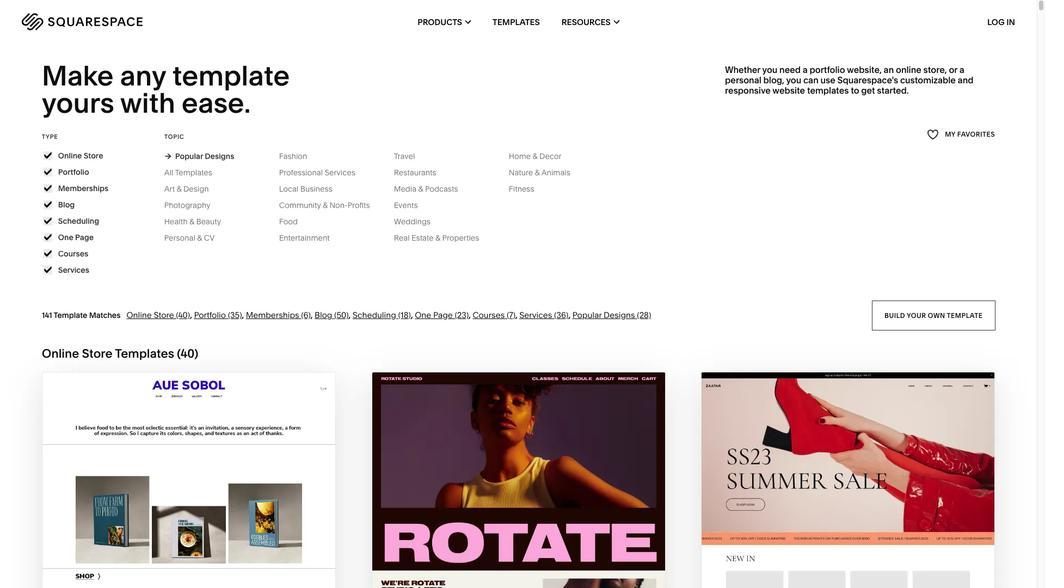 Task type: describe. For each thing, give the bounding box(es) containing it.
profits
[[348, 200, 370, 210]]

topic
[[164, 133, 184, 140]]

sobol inside button
[[210, 546, 247, 559]]

(50)
[[334, 310, 349, 320]]

1 , from the left
[[190, 310, 192, 320]]

cv
[[204, 233, 215, 243]]

animals
[[542, 168, 571, 177]]

website
[[773, 85, 806, 96]]

& for design
[[177, 184, 182, 194]]

health
[[164, 217, 188, 226]]

online for online store templates ( 40 )
[[42, 346, 79, 361]]

started.
[[878, 85, 909, 96]]

art & design link
[[164, 184, 220, 194]]

0 vertical spatial scheduling
[[58, 216, 99, 226]]

yours
[[42, 86, 114, 120]]

aue sobol image
[[42, 372, 335, 588]]

5 , from the left
[[411, 310, 413, 320]]

real estate & properties
[[394, 233, 479, 243]]

1 a from the left
[[803, 64, 808, 75]]

1 vertical spatial page
[[433, 310, 453, 320]]

popular designs (28) link
[[573, 310, 652, 320]]

online for online store
[[58, 151, 82, 161]]

real estate & properties link
[[394, 233, 490, 243]]

restaurants
[[394, 168, 437, 177]]

home & decor link
[[509, 151, 573, 161]]

start with aue sobol
[[119, 546, 247, 559]]

personal & cv link
[[164, 233, 226, 243]]

design
[[184, 184, 209, 194]]

preview aue sobol
[[133, 567, 245, 580]]

141
[[42, 310, 52, 320]]

local business
[[279, 184, 333, 194]]

podcasts
[[425, 184, 458, 194]]

templates
[[808, 85, 849, 96]]

weddings
[[394, 217, 431, 226]]

professional services
[[279, 168, 356, 177]]

store for online store templates ( 40 )
[[82, 346, 113, 361]]

build your own template
[[885, 311, 983, 319]]

online
[[897, 64, 922, 75]]

squarespace logo image
[[22, 13, 143, 31]]

products
[[418, 17, 462, 27]]

start for preview zaatar
[[789, 546, 822, 559]]

& for beauty
[[190, 217, 194, 226]]

weddings link
[[394, 217, 442, 226]]

online store
[[58, 151, 103, 161]]

1 vertical spatial rotate
[[524, 567, 564, 580]]

portfolio
[[810, 64, 846, 75]]

whether
[[726, 64, 761, 75]]

log             in
[[988, 17, 1016, 27]]

customizable
[[901, 75, 956, 86]]

2 vertical spatial services
[[520, 310, 553, 320]]

nature & animals link
[[509, 168, 582, 177]]

and
[[958, 75, 974, 86]]

preview for preview rotate
[[473, 567, 521, 580]]

& for non-
[[323, 200, 328, 210]]

health & beauty
[[164, 217, 221, 226]]

& for cv
[[197, 233, 202, 243]]

with for start with rotate
[[495, 546, 523, 559]]

favorites
[[958, 130, 996, 139]]

7 , from the left
[[516, 310, 518, 320]]

1 vertical spatial one
[[415, 310, 432, 320]]

(
[[177, 346, 181, 361]]

1 vertical spatial designs
[[604, 310, 635, 320]]

need
[[780, 64, 801, 75]]

(35)
[[228, 310, 242, 320]]

)
[[195, 346, 198, 361]]

sobol inside 'link'
[[208, 567, 245, 580]]

personal
[[164, 233, 195, 243]]

media & podcasts
[[394, 184, 458, 194]]

1 horizontal spatial courses
[[473, 310, 505, 320]]

online store (40) , portfolio (35) , memberships (6) , blog (50) , scheduling (18) , one page (23) , courses (7) , services (36) , popular designs (28)
[[127, 310, 652, 320]]

start with rotate button
[[460, 538, 578, 568]]

scheduling (18) link
[[353, 310, 411, 320]]

events
[[394, 200, 418, 210]]

0 horizontal spatial blog
[[58, 200, 75, 210]]

travel link
[[394, 151, 426, 161]]

can
[[804, 75, 819, 86]]

(18)
[[398, 310, 411, 320]]

0 horizontal spatial you
[[763, 64, 778, 75]]

community & non-profits
[[279, 200, 370, 210]]

2 a from the left
[[960, 64, 965, 75]]

(6)
[[301, 310, 311, 320]]

1 vertical spatial popular
[[573, 310, 602, 320]]

online store templates ( 40 )
[[42, 346, 198, 361]]

squarespace's
[[838, 75, 899, 86]]

an
[[884, 64, 895, 75]]

(28)
[[637, 310, 652, 320]]

all templates
[[164, 168, 212, 177]]

0 horizontal spatial one
[[58, 232, 73, 242]]

6 , from the left
[[469, 310, 471, 320]]

make
[[42, 59, 114, 93]]

media
[[394, 184, 417, 194]]

home & decor
[[509, 151, 562, 161]]

0 horizontal spatial courses
[[58, 249, 88, 259]]

community & non-profits link
[[279, 200, 381, 210]]

0 horizontal spatial designs
[[205, 151, 234, 161]]

matches
[[89, 310, 121, 320]]

my
[[946, 130, 956, 139]]

products button
[[418, 0, 471, 44]]

preview zaatar link
[[803, 559, 895, 588]]

online for online store (40) , portfolio (35) , memberships (6) , blog (50) , scheduling (18) , one page (23) , courses (7) , services (36) , popular designs (28)
[[127, 310, 152, 320]]

responsive
[[726, 85, 771, 96]]

entertainment
[[279, 233, 330, 243]]

& for decor
[[533, 151, 538, 161]]

0 vertical spatial services
[[325, 168, 356, 177]]

& for podcasts
[[419, 184, 424, 194]]

all templates link
[[164, 168, 223, 177]]

events link
[[394, 200, 429, 210]]

2 vertical spatial templates
[[115, 346, 174, 361]]

resources
[[562, 17, 611, 27]]

home
[[509, 151, 531, 161]]

with for start with aue sobol
[[155, 546, 183, 559]]

store,
[[924, 64, 948, 75]]

0 vertical spatial memberships
[[58, 183, 109, 193]]

any
[[120, 59, 166, 93]]

0 horizontal spatial popular
[[175, 151, 203, 161]]

start for preview rotate
[[460, 546, 493, 559]]

with for start with zaatar
[[825, 546, 852, 559]]

with inside make any template yours with ease.
[[120, 86, 175, 120]]

real
[[394, 233, 410, 243]]

resources button
[[562, 0, 620, 44]]



Task type: locate. For each thing, give the bounding box(es) containing it.
aue inside 'link'
[[183, 567, 205, 580]]

services right (7)
[[520, 310, 553, 320]]

template inside button
[[947, 311, 983, 319]]

a right "or"
[[960, 64, 965, 75]]

aue inside button
[[185, 546, 207, 559]]

zaatar image
[[702, 372, 995, 588]]

make any template yours with ease.
[[42, 59, 296, 120]]

preview rotate link
[[473, 559, 564, 588]]

rotate down start with rotate
[[524, 567, 564, 580]]

2 vertical spatial store
[[82, 346, 113, 361]]

& right the media
[[419, 184, 424, 194]]

you
[[763, 64, 778, 75], [787, 75, 802, 86]]

0 horizontal spatial templates
[[115, 346, 174, 361]]

all
[[164, 168, 173, 177]]

my favorites link
[[928, 127, 996, 142]]

scheduling up one page
[[58, 216, 99, 226]]

scheduling left (18)
[[353, 310, 396, 320]]

art
[[164, 184, 175, 194]]

portfolio (35) link
[[194, 310, 242, 320]]

your
[[907, 311, 927, 319]]

0 horizontal spatial services
[[58, 265, 89, 275]]

aue sobol element
[[42, 372, 335, 588]]

1 horizontal spatial preview
[[473, 567, 521, 580]]

1 vertical spatial services
[[58, 265, 89, 275]]

,
[[190, 310, 192, 320], [242, 310, 244, 320], [311, 310, 313, 320], [349, 310, 351, 320], [411, 310, 413, 320], [469, 310, 471, 320], [516, 310, 518, 320], [569, 310, 571, 320]]

you left need at the right top of page
[[763, 64, 778, 75]]

with up preview zaatar 'link' on the bottom right of page
[[825, 546, 852, 559]]

(23)
[[455, 310, 469, 320]]

(40)
[[176, 310, 190, 320]]

with up topic
[[120, 86, 175, 120]]

0 vertical spatial designs
[[205, 151, 234, 161]]

health & beauty link
[[164, 217, 232, 226]]

0 horizontal spatial start
[[119, 546, 152, 559]]

& right the nature
[[535, 168, 540, 177]]

food
[[279, 217, 298, 226]]

1 horizontal spatial page
[[433, 310, 453, 320]]

services
[[325, 168, 356, 177], [58, 265, 89, 275], [520, 310, 553, 320]]

or
[[950, 64, 958, 75]]

1 horizontal spatial a
[[960, 64, 965, 75]]

zaatar inside button
[[855, 546, 897, 559]]

0 vertical spatial courses
[[58, 249, 88, 259]]

, left memberships (6) link
[[242, 310, 244, 320]]

1 horizontal spatial popular
[[573, 310, 602, 320]]

with inside button
[[155, 546, 183, 559]]

preview for preview aue sobol
[[133, 567, 181, 580]]

1 horizontal spatial template
[[947, 311, 983, 319]]

scheduling
[[58, 216, 99, 226], [353, 310, 396, 320]]

ease.
[[182, 86, 251, 120]]

, left scheduling (18) link
[[349, 310, 351, 320]]

zaatar inside 'link'
[[853, 567, 895, 580]]

1 horizontal spatial blog
[[315, 310, 333, 320]]

non-
[[330, 200, 348, 210]]

aue
[[185, 546, 207, 559], [183, 567, 205, 580]]

, left the courses (7) link
[[469, 310, 471, 320]]

None checkbox
[[44, 266, 52, 274]]

zaatar down start with zaatar
[[853, 567, 895, 580]]

my favorites
[[946, 130, 996, 139]]

2 horizontal spatial services
[[520, 310, 553, 320]]

0 vertical spatial blog
[[58, 200, 75, 210]]

& left cv
[[197, 233, 202, 243]]

template
[[173, 59, 290, 93], [947, 311, 983, 319]]

1 horizontal spatial scheduling
[[353, 310, 396, 320]]

1 vertical spatial sobol
[[208, 567, 245, 580]]

sobol
[[210, 546, 247, 559], [208, 567, 245, 580]]

local business link
[[279, 184, 344, 194]]

fitness
[[509, 184, 535, 194]]

rotate up preview rotate link at bottom
[[526, 546, 566, 559]]

a
[[803, 64, 808, 75], [960, 64, 965, 75]]

whether you need a portfolio website, an online store, or a personal blog, you can use squarespace's customizable and responsive website templates to get started.
[[726, 64, 974, 96]]

build
[[885, 311, 906, 319]]

& for animals
[[535, 168, 540, 177]]

own
[[928, 311, 946, 319]]

1 horizontal spatial portfolio
[[194, 310, 226, 320]]

squarespace logo link
[[22, 13, 221, 31]]

media & podcasts link
[[394, 184, 469, 194]]

0 vertical spatial online
[[58, 151, 82, 161]]

preview for preview zaatar
[[803, 567, 850, 580]]

0 horizontal spatial memberships
[[58, 183, 109, 193]]

1 vertical spatial portfolio
[[194, 310, 226, 320]]

popular
[[175, 151, 203, 161], [573, 310, 602, 320]]

141 template matches
[[42, 310, 121, 320]]

40
[[181, 346, 195, 361]]

sobol up preview aue sobol 'link'
[[210, 546, 247, 559]]

, left portfolio (35) link
[[190, 310, 192, 320]]

1 horizontal spatial you
[[787, 75, 802, 86]]

build your own template button
[[872, 301, 996, 331]]

courses (7) link
[[473, 310, 516, 320]]

0 horizontal spatial preview
[[133, 567, 181, 580]]

community
[[279, 200, 321, 210]]

popular designs
[[175, 151, 234, 161]]

aue down start with aue sobol
[[183, 567, 205, 580]]

with up preview rotate link at bottom
[[495, 546, 523, 559]]

template inside make any template yours with ease.
[[173, 59, 290, 93]]

0 vertical spatial rotate
[[526, 546, 566, 559]]

1 vertical spatial blog
[[315, 310, 333, 320]]

, left services (36) link
[[516, 310, 518, 320]]

1 vertical spatial template
[[947, 311, 983, 319]]

0 vertical spatial template
[[173, 59, 290, 93]]

fashion link
[[279, 151, 318, 161]]

popular designs link
[[164, 151, 234, 161]]

& left non-
[[323, 200, 328, 210]]

courses down one page
[[58, 249, 88, 259]]

2 vertical spatial online
[[42, 346, 79, 361]]

(36)
[[555, 310, 569, 320]]

2 horizontal spatial templates
[[493, 17, 540, 27]]

rotate inside button
[[526, 546, 566, 559]]

zaatar up preview zaatar 'link' on the bottom right of page
[[855, 546, 897, 559]]

store for online store
[[84, 151, 103, 161]]

2 horizontal spatial start
[[789, 546, 822, 559]]

1 vertical spatial memberships
[[246, 310, 299, 320]]

start with zaatar
[[789, 546, 897, 559]]

2 horizontal spatial preview
[[803, 567, 850, 580]]

& right art
[[177, 184, 182, 194]]

&
[[533, 151, 538, 161], [535, 168, 540, 177], [177, 184, 182, 194], [419, 184, 424, 194], [323, 200, 328, 210], [190, 217, 194, 226], [197, 233, 202, 243], [436, 233, 441, 243]]

0 vertical spatial page
[[75, 232, 94, 242]]

2 preview from the left
[[473, 567, 521, 580]]

2 start from the left
[[460, 546, 493, 559]]

0 vertical spatial zaatar
[[855, 546, 897, 559]]

8 , from the left
[[569, 310, 571, 320]]

& right estate
[[436, 233, 441, 243]]

template
[[54, 310, 87, 320]]

popular right (36)
[[573, 310, 602, 320]]

one page (23) link
[[415, 310, 469, 320]]

1 horizontal spatial designs
[[604, 310, 635, 320]]

blog right (6)
[[315, 310, 333, 320]]

1 horizontal spatial templates
[[175, 168, 212, 177]]

one page
[[58, 232, 94, 242]]

1 vertical spatial store
[[154, 310, 174, 320]]

0 vertical spatial templates
[[493, 17, 540, 27]]

local
[[279, 184, 299, 194]]

0 horizontal spatial template
[[173, 59, 290, 93]]

with
[[120, 86, 175, 120], [155, 546, 183, 559], [495, 546, 523, 559], [825, 546, 852, 559]]

online down template
[[42, 346, 79, 361]]

services down one page
[[58, 265, 89, 275]]

online
[[58, 151, 82, 161], [127, 310, 152, 320], [42, 346, 79, 361]]

, left popular designs (28) link
[[569, 310, 571, 320]]

0 vertical spatial sobol
[[210, 546, 247, 559]]

0 vertical spatial store
[[84, 151, 103, 161]]

services (36) link
[[520, 310, 569, 320]]

1 preview from the left
[[133, 567, 181, 580]]

memberships left (6)
[[246, 310, 299, 320]]

designs left (28) at the bottom right
[[604, 310, 635, 320]]

1 horizontal spatial start
[[460, 546, 493, 559]]

0 horizontal spatial page
[[75, 232, 94, 242]]

properties
[[443, 233, 479, 243]]

start for preview aue sobol
[[119, 546, 152, 559]]

0 horizontal spatial portfolio
[[58, 167, 89, 177]]

sobol down start with aue sobol
[[208, 567, 245, 580]]

0 vertical spatial aue
[[185, 546, 207, 559]]

restaurants link
[[394, 168, 447, 177]]

1 vertical spatial courses
[[473, 310, 505, 320]]

professional services link
[[279, 168, 366, 177]]

0 vertical spatial portfolio
[[58, 167, 89, 177]]

beauty
[[196, 217, 221, 226]]

, left blog (50) link
[[311, 310, 313, 320]]

memberships (6) link
[[246, 310, 311, 320]]

personal
[[726, 75, 762, 86]]

1 horizontal spatial memberships
[[246, 310, 299, 320]]

a right need at the right top of page
[[803, 64, 808, 75]]

1 vertical spatial templates
[[175, 168, 212, 177]]

services up business
[[325, 168, 356, 177]]

portfolio down the online store
[[58, 167, 89, 177]]

templates
[[493, 17, 540, 27], [175, 168, 212, 177], [115, 346, 174, 361]]

rotate element
[[372, 372, 665, 588]]

zaatar element
[[702, 372, 995, 588]]

3 start from the left
[[789, 546, 822, 559]]

1 vertical spatial aue
[[183, 567, 205, 580]]

preview down start with zaatar
[[803, 567, 850, 580]]

blog (50) link
[[315, 310, 349, 320]]

one
[[58, 232, 73, 242], [415, 310, 432, 320]]

0 horizontal spatial scheduling
[[58, 216, 99, 226]]

blog up one page
[[58, 200, 75, 210]]

3 , from the left
[[311, 310, 313, 320]]

2 , from the left
[[242, 310, 244, 320]]

designs
[[205, 151, 234, 161], [604, 310, 635, 320]]

start inside button
[[119, 546, 152, 559]]

preview down start with aue sobol
[[133, 567, 181, 580]]

0 vertical spatial popular
[[175, 151, 203, 161]]

start with aue sobol button
[[119, 538, 258, 568]]

blog,
[[764, 75, 785, 86]]

type
[[42, 133, 58, 140]]

preview down start with rotate
[[473, 567, 521, 580]]

1 horizontal spatial one
[[415, 310, 432, 320]]

online down yours
[[58, 151, 82, 161]]

0 vertical spatial one
[[58, 232, 73, 242]]

courses
[[58, 249, 88, 259], [473, 310, 505, 320]]

, left one page (23) link
[[411, 310, 413, 320]]

1 horizontal spatial services
[[325, 168, 356, 177]]

get
[[862, 85, 876, 96]]

travel
[[394, 151, 415, 161]]

& right home
[[533, 151, 538, 161]]

4 , from the left
[[349, 310, 351, 320]]

portfolio left (35)
[[194, 310, 226, 320]]

online right matches
[[127, 310, 152, 320]]

1 vertical spatial online
[[127, 310, 152, 320]]

courses left (7)
[[473, 310, 505, 320]]

& right health at the top left of the page
[[190, 217, 194, 226]]

in
[[1007, 17, 1016, 27]]

photography
[[164, 200, 210, 210]]

art & design
[[164, 184, 209, 194]]

(7)
[[507, 310, 516, 320]]

rotate image
[[372, 372, 665, 588]]

aue up preview aue sobol 'link'
[[185, 546, 207, 559]]

log
[[988, 17, 1005, 27]]

you left can
[[787, 75, 802, 86]]

store for online store (40) , portfolio (35) , memberships (6) , blog (50) , scheduling (18) , one page (23) , courses (7) , services (36) , popular designs (28)
[[154, 310, 174, 320]]

0 horizontal spatial a
[[803, 64, 808, 75]]

with up preview aue sobol 'link'
[[155, 546, 183, 559]]

popular up all templates
[[175, 151, 203, 161]]

1 start from the left
[[119, 546, 152, 559]]

1 vertical spatial scheduling
[[353, 310, 396, 320]]

1 vertical spatial zaatar
[[853, 567, 895, 580]]

memberships down the online store
[[58, 183, 109, 193]]

3 preview from the left
[[803, 567, 850, 580]]

to
[[851, 85, 860, 96]]

designs up all templates link
[[205, 151, 234, 161]]

decor
[[540, 151, 562, 161]]



Task type: vqa. For each thing, say whether or not it's contained in the screenshot.
Name 'text box'
no



